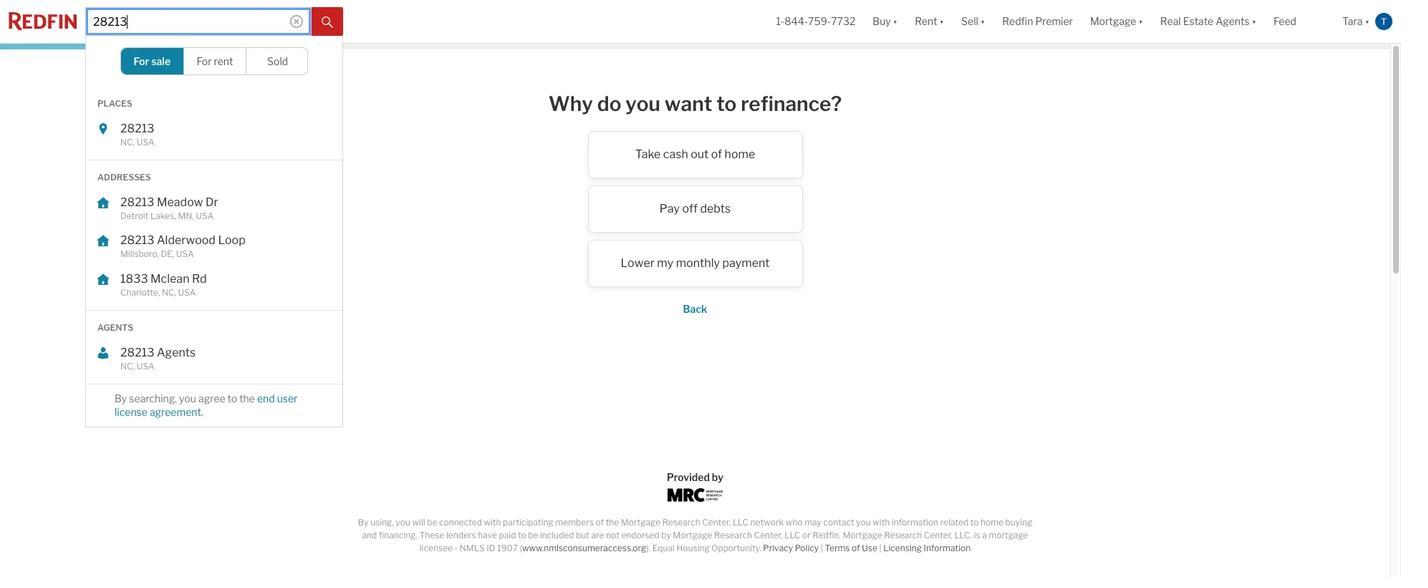 Task type: vqa. For each thing, say whether or not it's contained in the screenshot.
28213 Alderwood Loop Millsboro, DE, USA
yes



Task type: describe. For each thing, give the bounding box(es) containing it.
mortgage ▾
[[1091, 15, 1144, 28]]

feed button
[[1266, 0, 1335, 43]]

search input image
[[290, 15, 303, 28]]

0 horizontal spatial research
[[663, 517, 701, 528]]

take cash out of home
[[636, 147, 756, 161]]

usa inside '28213 agents nc, usa'
[[137, 361, 155, 372]]

the inside by using, you will be connected with participating members of the mortgage research center, llc network who may contact you with information related to home buying and financing. these lenders have paid to be included but are not endorsed by mortgage research center, llc or redfin. mortgage research center, llc. is a mortgage licensee - nmls id 1907 (
[[606, 517, 619, 528]]

28213 for 28213 meadow dr
[[120, 195, 154, 209]]

redfin.
[[813, 530, 841, 541]]

usa inside 1833 mclean rd charlotte, nc, usa
[[178, 287, 196, 298]]

by using, you will be connected with participating members of the mortgage research center, llc network who may contact you with information related to home buying and financing. these lenders have paid to be included but are not endorsed by mortgage research center, llc or redfin. mortgage research center, llc. is a mortgage licensee - nmls id 1907 (
[[358, 517, 1033, 554]]

addresses
[[97, 172, 151, 183]]

nc, inside 1833 mclean rd charlotte, nc, usa
[[162, 287, 176, 298]]

who
[[786, 517, 803, 528]]

for rent
[[197, 55, 233, 67]]

payment
[[723, 256, 770, 270]]

members
[[556, 517, 594, 528]]

28213 meadow dr detroit lakes, mn, usa
[[120, 195, 218, 221]]

opportunity.
[[712, 543, 762, 554]]

network
[[751, 517, 784, 528]]

real estate agents ▾ button
[[1152, 0, 1266, 43]]

loop
[[218, 234, 246, 247]]

and
[[362, 530, 377, 541]]

why
[[549, 92, 593, 116]]

▾ for tara ▾
[[1366, 15, 1370, 28]]

sell ▾ button
[[962, 0, 986, 43]]

clear input button
[[290, 15, 303, 28]]

www.nmlsconsumeraccess.org link
[[522, 543, 647, 554]]

sell
[[962, 15, 979, 28]]

feed
[[1274, 15, 1297, 28]]

mortgage inside dropdown button
[[1091, 15, 1137, 28]]

mortgage
[[989, 530, 1029, 541]]

City, Address, School, Agent, ZIP search field
[[85, 7, 312, 36]]

provided
[[667, 472, 710, 484]]

estate
[[1184, 15, 1214, 28]]

28213 for 28213 agents
[[120, 346, 154, 359]]

1907
[[497, 543, 518, 554]]

1833 mclean rd link
[[120, 272, 300, 286]]

usa inside 28213 alderwood loop millsboro, de, usa
[[176, 249, 194, 259]]

licensee
[[420, 543, 453, 554]]

for for for sale
[[134, 55, 149, 67]]

of inside why do you want to refinance? option group
[[711, 147, 723, 161]]

debts
[[701, 202, 731, 215]]

contact
[[824, 517, 855, 528]]

www.nmlsconsumeraccess.org
[[522, 543, 647, 554]]

2 horizontal spatial to
[[971, 517, 979, 528]]

0 horizontal spatial to
[[228, 393, 237, 405]]

1 vertical spatial llc
[[785, 530, 801, 541]]

▾ for buy ▾
[[893, 15, 898, 28]]

rent
[[214, 55, 233, 67]]

of for terms
[[852, 543, 861, 554]]

charlotte,
[[120, 287, 160, 298]]

2 horizontal spatial center,
[[924, 530, 953, 541]]

28213 link
[[120, 121, 300, 136]]

licensing information link
[[884, 543, 971, 554]]

sold
[[267, 55, 288, 67]]

1 horizontal spatial research
[[715, 530, 753, 541]]

).
[[647, 543, 651, 554]]

llc.
[[955, 530, 973, 541]]

redfin premier
[[1003, 15, 1074, 28]]

real estate agents ▾ link
[[1161, 0, 1257, 43]]

5 ▾ from the left
[[1252, 15, 1257, 28]]

28213 for 28213 alderwood loop
[[120, 234, 154, 247]]

cash
[[663, 147, 689, 161]]

1 vertical spatial agents
[[97, 323, 134, 333]]

tara ▾
[[1343, 15, 1370, 28]]

but
[[576, 530, 590, 541]]

dr
[[206, 195, 218, 209]]

endorsed
[[622, 530, 660, 541]]

1 | from the left
[[821, 543, 823, 554]]

user
[[277, 393, 298, 405]]

id
[[487, 543, 495, 554]]

submit search image
[[322, 16, 333, 28]]

home inside by using, you will be connected with participating members of the mortgage research center, llc network who may contact you with information related to home buying and financing. these lenders have paid to be included but are not endorsed by mortgage research center, llc or redfin. mortgage research center, llc. is a mortgage licensee - nmls id 1907 (
[[981, 517, 1004, 528]]

lower
[[621, 256, 655, 270]]

information
[[924, 543, 971, 554]]

agreement
[[150, 407, 201, 419]]

license
[[115, 407, 148, 419]]

1 with from the left
[[484, 517, 501, 528]]

For rent radio
[[184, 48, 247, 75]]

back button
[[683, 303, 708, 315]]

you for want
[[626, 92, 661, 116]]

▾ for sell ▾
[[981, 15, 986, 28]]

mortgage ▾ button
[[1082, 0, 1152, 43]]

nc, inside 28213 nc, usa
[[120, 137, 135, 147]]

2 horizontal spatial research
[[885, 530, 923, 541]]

housing
[[677, 543, 710, 554]]

paid
[[499, 530, 516, 541]]

1-844-759-7732
[[776, 15, 856, 28]]

www.nmlsconsumeraccess.org ). equal housing opportunity. privacy policy | terms of use | licensing information
[[522, 543, 971, 554]]

licensing
[[884, 543, 922, 554]]

participating
[[503, 517, 554, 528]]

monthly
[[676, 256, 720, 270]]

1 horizontal spatial by
[[712, 472, 724, 484]]

2 vertical spatial to
[[518, 530, 527, 541]]

by inside by using, you will be connected with participating members of the mortgage research center, llc network who may contact you with information related to home buying and financing. these lenders have paid to be included but are not endorsed by mortgage research center, llc or redfin. mortgage research center, llc. is a mortgage licensee - nmls id 1907 (
[[662, 530, 671, 541]]

7732
[[832, 15, 856, 28]]

For sale radio
[[121, 48, 184, 75]]

1-844-759-7732 link
[[776, 15, 856, 28]]

out
[[691, 147, 709, 161]]

to refinance?
[[717, 92, 842, 116]]

pay
[[660, 202, 680, 215]]

financing.
[[379, 530, 418, 541]]

using,
[[371, 517, 394, 528]]

mortgage up housing
[[673, 530, 713, 541]]

or
[[803, 530, 811, 541]]

you right contact
[[857, 517, 871, 528]]

is
[[974, 530, 981, 541]]

why do you want to refinance?
[[549, 92, 842, 116]]

use
[[862, 543, 878, 554]]

of for members
[[596, 517, 604, 528]]



Task type: locate. For each thing, give the bounding box(es) containing it.
2 ▾ from the left
[[940, 15, 945, 28]]

agents up by searching, you agree to the
[[157, 346, 196, 359]]

buy
[[873, 15, 891, 28]]

agents down the charlotte,
[[97, 323, 134, 333]]

nc,
[[120, 137, 135, 147], [162, 287, 176, 298], [120, 361, 135, 372]]

redfin
[[1003, 15, 1034, 28]]

1 vertical spatial of
[[596, 517, 604, 528]]

may
[[805, 517, 822, 528]]

of inside by using, you will be connected with participating members of the mortgage research center, llc network who may contact you with information related to home buying and financing. these lenders have paid to be included but are not endorsed by mortgage research center, llc or redfin. mortgage research center, llc. is a mortgage licensee - nmls id 1907 (
[[596, 517, 604, 528]]

privacy
[[764, 543, 793, 554]]

of up are
[[596, 517, 604, 528]]

0 horizontal spatial agents
[[97, 323, 134, 333]]

▾ left the feed
[[1252, 15, 1257, 28]]

center, up information
[[924, 530, 953, 541]]

mortgage up use
[[843, 530, 883, 541]]

option group
[[120, 47, 309, 75]]

28213 inside the 28213 meadow dr detroit lakes, mn, usa
[[120, 195, 154, 209]]

1 vertical spatial be
[[528, 530, 539, 541]]

will
[[412, 517, 426, 528]]

usa inside the 28213 meadow dr detroit lakes, mn, usa
[[196, 210, 214, 221]]

1 for from the left
[[134, 55, 149, 67]]

rent
[[915, 15, 938, 28]]

agents right estate
[[1216, 15, 1250, 28]]

1 vertical spatial to
[[971, 517, 979, 528]]

1 horizontal spatial of
[[711, 147, 723, 161]]

research up housing
[[663, 517, 701, 528]]

research
[[663, 517, 701, 528], [715, 530, 753, 541], [885, 530, 923, 541]]

home
[[725, 147, 756, 161], [981, 517, 1004, 528]]

real
[[1161, 15, 1182, 28]]

for inside option
[[134, 55, 149, 67]]

2 horizontal spatial agents
[[1216, 15, 1250, 28]]

28213 agents nc, usa
[[120, 346, 196, 372]]

by up equal
[[662, 530, 671, 541]]

3 28213 from the top
[[120, 234, 154, 247]]

1 horizontal spatial center,
[[754, 530, 783, 541]]

included
[[540, 530, 574, 541]]

844-
[[785, 15, 809, 28]]

| right use
[[880, 543, 882, 554]]

nc, inside '28213 agents nc, usa'
[[120, 361, 135, 372]]

lower my monthly payment
[[621, 256, 770, 270]]

1 horizontal spatial agents
[[157, 346, 196, 359]]

28213 inside '28213 agents nc, usa'
[[120, 346, 154, 359]]

by inside by using, you will be connected with participating members of the mortgage research center, llc network who may contact you with information related to home buying and financing. these lenders have paid to be included but are not endorsed by mortgage research center, llc or redfin. mortgage research center, llc. is a mortgage licensee - nmls id 1907 (
[[358, 517, 369, 528]]

28213 inside 28213 alderwood loop millsboro, de, usa
[[120, 234, 154, 247]]

pay off debts
[[660, 202, 731, 215]]

you up agreement
[[179, 393, 196, 405]]

28213 up millsboro,
[[120, 234, 154, 247]]

1 28213 from the top
[[120, 121, 154, 135]]

2 with from the left
[[873, 517, 890, 528]]

center, down network
[[754, 530, 783, 541]]

0 vertical spatial home
[[725, 147, 756, 161]]

to up (
[[518, 530, 527, 541]]

sell ▾ button
[[953, 0, 994, 43]]

by searching, you agree to the
[[115, 393, 257, 405]]

6 ▾ from the left
[[1366, 15, 1370, 28]]

1 horizontal spatial for
[[197, 55, 212, 67]]

by
[[712, 472, 724, 484], [662, 530, 671, 541]]

2 28213 from the top
[[120, 195, 154, 209]]

detroit
[[120, 210, 149, 221]]

▾ left the real at the top
[[1139, 15, 1144, 28]]

▾ for mortgage ▾
[[1139, 15, 1144, 28]]

not
[[606, 530, 620, 541]]

be up "these"
[[427, 517, 438, 528]]

usa down alderwood
[[176, 249, 194, 259]]

mortgage research center image
[[668, 489, 723, 502]]

by up and on the left bottom of page
[[358, 517, 369, 528]]

|
[[821, 543, 823, 554], [880, 543, 882, 554]]

1 horizontal spatial home
[[981, 517, 1004, 528]]

mortgage
[[1091, 15, 1137, 28], [621, 517, 661, 528], [673, 530, 713, 541], [843, 530, 883, 541]]

end
[[257, 393, 275, 405]]

take
[[636, 147, 661, 161]]

1 horizontal spatial by
[[358, 517, 369, 528]]

related
[[941, 517, 969, 528]]

for
[[134, 55, 149, 67], [197, 55, 212, 67]]

1-
[[776, 15, 785, 28]]

mclean
[[151, 272, 190, 286]]

0 horizontal spatial center,
[[703, 517, 731, 528]]

want
[[665, 92, 713, 116]]

1 vertical spatial by
[[358, 517, 369, 528]]

llc up opportunity.
[[733, 517, 749, 528]]

end user license agreement link
[[115, 393, 298, 419]]

home inside why do you want to refinance? option group
[[725, 147, 756, 161]]

usa up addresses
[[137, 137, 155, 147]]

mortgage ▾ button
[[1091, 0, 1144, 43]]

are
[[592, 530, 605, 541]]

for left sale
[[134, 55, 149, 67]]

usa up searching,
[[137, 361, 155, 372]]

mn,
[[178, 210, 194, 221]]

0 horizontal spatial the
[[240, 393, 255, 405]]

terms of use link
[[825, 543, 878, 554]]

for for for rent
[[197, 55, 212, 67]]

0 vertical spatial of
[[711, 147, 723, 161]]

connected
[[439, 517, 482, 528]]

by up the license
[[115, 393, 127, 405]]

0 horizontal spatial be
[[427, 517, 438, 528]]

28213 meadow dr link
[[120, 195, 300, 210]]

with up have
[[484, 517, 501, 528]]

usa
[[137, 137, 155, 147], [196, 210, 214, 221], [176, 249, 194, 259], [178, 287, 196, 298], [137, 361, 155, 372]]

1 horizontal spatial with
[[873, 517, 890, 528]]

for sale
[[134, 55, 171, 67]]

1 horizontal spatial be
[[528, 530, 539, 541]]

0 vertical spatial llc
[[733, 517, 749, 528]]

▾ right 'tara'
[[1366, 15, 1370, 28]]

0 horizontal spatial |
[[821, 543, 823, 554]]

0 horizontal spatial for
[[134, 55, 149, 67]]

28213 for 28213
[[120, 121, 154, 135]]

2 vertical spatial of
[[852, 543, 861, 554]]

1 horizontal spatial the
[[606, 517, 619, 528]]

by up mortgage research center image
[[712, 472, 724, 484]]

0 vertical spatial by
[[712, 472, 724, 484]]

buy ▾ button
[[865, 0, 907, 43]]

center, up opportunity.
[[703, 517, 731, 528]]

lenders
[[446, 530, 476, 541]]

to
[[228, 393, 237, 405], [971, 517, 979, 528], [518, 530, 527, 541]]

redfin premier button
[[994, 0, 1082, 43]]

user photo image
[[1376, 13, 1393, 30]]

(
[[520, 543, 522, 554]]

1 vertical spatial by
[[662, 530, 671, 541]]

28213 nc, usa
[[120, 121, 155, 147]]

with
[[484, 517, 501, 528], [873, 517, 890, 528]]

759-
[[809, 15, 832, 28]]

▾ right rent
[[940, 15, 945, 28]]

information
[[892, 517, 939, 528]]

research up opportunity.
[[715, 530, 753, 541]]

by for by searching, you agree to the
[[115, 393, 127, 405]]

the up not
[[606, 517, 619, 528]]

4 ▾ from the left
[[1139, 15, 1144, 28]]

28213
[[120, 121, 154, 135], [120, 195, 154, 209], [120, 234, 154, 247], [120, 346, 154, 359]]

0 horizontal spatial of
[[596, 517, 604, 528]]

de,
[[161, 249, 174, 259]]

llc up privacy policy link
[[785, 530, 801, 541]]

28213 inside 28213 nc, usa
[[120, 121, 154, 135]]

▾ right buy
[[893, 15, 898, 28]]

2 horizontal spatial of
[[852, 543, 861, 554]]

0 vertical spatial the
[[240, 393, 255, 405]]

usa down rd
[[178, 287, 196, 298]]

3 ▾ from the left
[[981, 15, 986, 28]]

2 vertical spatial agents
[[157, 346, 196, 359]]

for left rent
[[197, 55, 212, 67]]

by
[[115, 393, 127, 405], [358, 517, 369, 528]]

1 horizontal spatial to
[[518, 530, 527, 541]]

my
[[657, 256, 674, 270]]

28213 up detroit
[[120, 195, 154, 209]]

of left use
[[852, 543, 861, 554]]

mortgage up endorsed
[[621, 517, 661, 528]]

do
[[597, 92, 622, 116]]

1 horizontal spatial |
[[880, 543, 882, 554]]

0 vertical spatial agents
[[1216, 15, 1250, 28]]

you
[[626, 92, 661, 116], [179, 393, 196, 405], [396, 517, 411, 528], [857, 517, 871, 528]]

option group containing for sale
[[120, 47, 309, 75]]

1 horizontal spatial llc
[[785, 530, 801, 541]]

rd
[[192, 272, 207, 286]]

nc, up searching,
[[120, 361, 135, 372]]

28213 agents link
[[120, 346, 300, 360]]

provided by
[[667, 472, 724, 484]]

nc, up addresses
[[120, 137, 135, 147]]

0 horizontal spatial with
[[484, 517, 501, 528]]

rent ▾ button
[[907, 0, 953, 43]]

privacy policy link
[[764, 543, 819, 554]]

0 horizontal spatial by
[[115, 393, 127, 405]]

by for by using, you will be connected with participating members of the mortgage research center, llc network who may contact you with information related to home buying and financing. these lenders have paid to be included but are not endorsed by mortgage research center, llc or redfin. mortgage research center, llc. is a mortgage licensee - nmls id 1907 (
[[358, 517, 369, 528]]

2 | from the left
[[880, 543, 882, 554]]

of
[[711, 147, 723, 161], [596, 517, 604, 528], [852, 543, 861, 554]]

1833 mclean rd charlotte, nc, usa
[[120, 272, 207, 298]]

equal
[[653, 543, 675, 554]]

home up a
[[981, 517, 1004, 528]]

with up use
[[873, 517, 890, 528]]

2 vertical spatial nc,
[[120, 361, 135, 372]]

research up licensing
[[885, 530, 923, 541]]

terms
[[825, 543, 850, 554]]

▾ right sell
[[981, 15, 986, 28]]

28213 alderwood loop millsboro, de, usa
[[120, 234, 246, 259]]

agree
[[199, 393, 225, 405]]

to up is at the bottom
[[971, 517, 979, 528]]

lakes,
[[150, 210, 176, 221]]

1 vertical spatial nc,
[[162, 287, 176, 298]]

2 for from the left
[[197, 55, 212, 67]]

you right do
[[626, 92, 661, 116]]

0 vertical spatial to
[[228, 393, 237, 405]]

28213 up searching,
[[120, 346, 154, 359]]

Sold radio
[[247, 48, 309, 75]]

.
[[201, 407, 203, 419]]

0 horizontal spatial llc
[[733, 517, 749, 528]]

buy ▾ button
[[873, 0, 898, 43]]

agents inside dropdown button
[[1216, 15, 1250, 28]]

agents inside '28213 agents nc, usa'
[[157, 346, 196, 359]]

▾ for rent ▾
[[940, 15, 945, 28]]

why do you want to refinance? option group
[[409, 131, 982, 287]]

sale
[[151, 55, 171, 67]]

0 horizontal spatial home
[[725, 147, 756, 161]]

nc, down mclean at the left
[[162, 287, 176, 298]]

1 vertical spatial home
[[981, 517, 1004, 528]]

real estate agents ▾
[[1161, 15, 1257, 28]]

end user license agreement
[[115, 393, 298, 419]]

0 vertical spatial be
[[427, 517, 438, 528]]

28213 down places
[[120, 121, 154, 135]]

28213 alderwood loop link
[[120, 234, 300, 248]]

have
[[478, 530, 497, 541]]

you for will
[[396, 517, 411, 528]]

the
[[240, 393, 255, 405], [606, 517, 619, 528]]

0 vertical spatial nc,
[[120, 137, 135, 147]]

you up "financing."
[[396, 517, 411, 528]]

4 28213 from the top
[[120, 346, 154, 359]]

0 vertical spatial by
[[115, 393, 127, 405]]

you for agree
[[179, 393, 196, 405]]

of right 'out'
[[711, 147, 723, 161]]

1 vertical spatial the
[[606, 517, 619, 528]]

usa inside 28213 nc, usa
[[137, 137, 155, 147]]

home right 'out'
[[725, 147, 756, 161]]

mortgage left the real at the top
[[1091, 15, 1137, 28]]

rent ▾ button
[[915, 0, 945, 43]]

0 horizontal spatial by
[[662, 530, 671, 541]]

for inside radio
[[197, 55, 212, 67]]

be down participating
[[528, 530, 539, 541]]

usa down 28213 meadow dr link
[[196, 210, 214, 221]]

1 ▾ from the left
[[893, 15, 898, 28]]

off
[[683, 202, 698, 215]]

to right agree on the bottom
[[228, 393, 237, 405]]

| down redfin.
[[821, 543, 823, 554]]

the left end
[[240, 393, 255, 405]]



